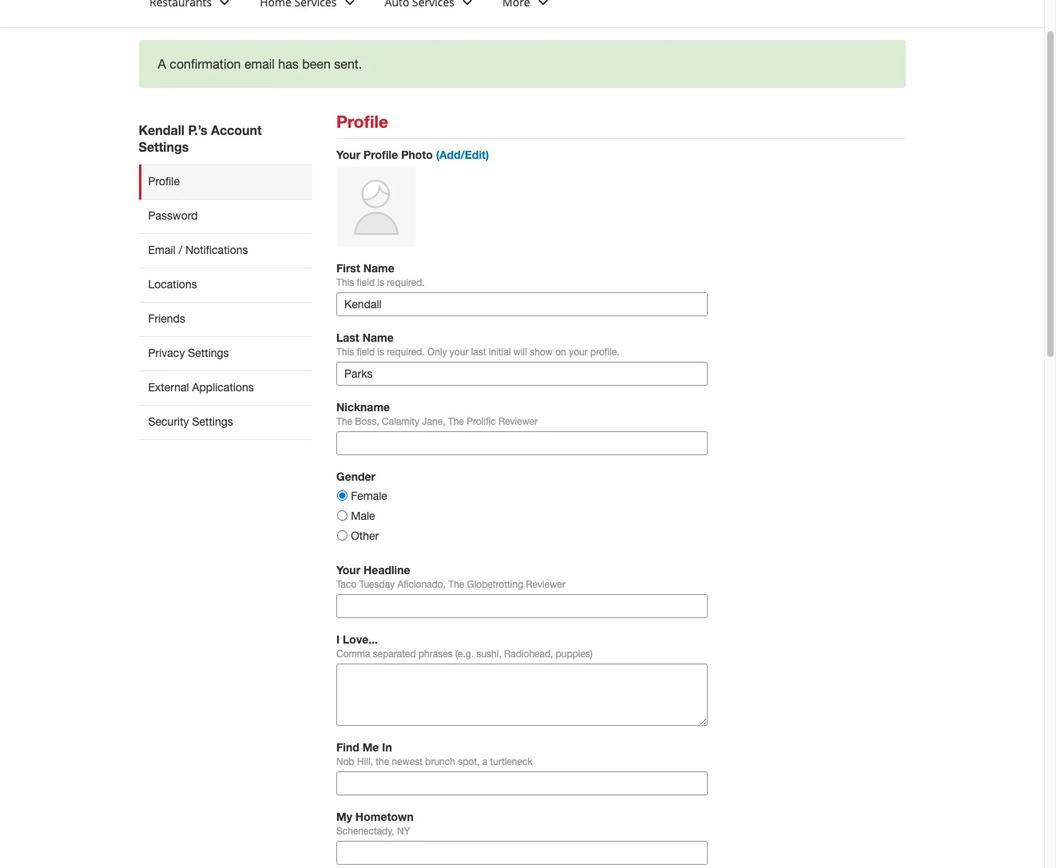 Task type: locate. For each thing, give the bounding box(es) containing it.
First Name text field
[[336, 292, 708, 316]]

settings down applications
[[192, 416, 233, 428]]

(add/edit) link
[[436, 148, 489, 161]]

privacy settings link
[[139, 336, 312, 371]]

name inside 'last name this field is required. only your last initial will show on your profile.'
[[363, 331, 394, 344]]

this down first
[[336, 277, 354, 288]]

gender
[[336, 470, 376, 484]]

business categories element
[[137, 0, 1013, 27]]

4 24 chevron down v2 image from the left
[[534, 0, 553, 12]]

0 vertical spatial profile
[[336, 112, 388, 132]]

locations
[[148, 278, 197, 291]]

1 horizontal spatial your
[[569, 347, 588, 358]]

this down last at the top
[[336, 347, 354, 358]]

a
[[482, 757, 488, 768]]

1 is from the top
[[377, 277, 384, 288]]

reviewer for the
[[499, 416, 538, 428]]

your left 'photo'
[[336, 148, 361, 161]]

has
[[278, 57, 299, 71]]

boss,
[[355, 416, 379, 428]]

field down last at the top
[[357, 347, 375, 358]]

last
[[336, 331, 359, 344]]

3 24 chevron down v2 image from the left
[[458, 0, 477, 12]]

Last Name text field
[[336, 362, 708, 386]]

reviewer for headline
[[526, 579, 566, 591]]

2 your from the top
[[336, 563, 361, 577]]

Your Headline text field
[[336, 595, 708, 619]]

0 vertical spatial is
[[377, 277, 384, 288]]

email
[[148, 244, 176, 257]]

your
[[336, 148, 361, 161], [336, 563, 361, 577]]

Female radio
[[337, 491, 348, 501]]

1 vertical spatial name
[[363, 331, 394, 344]]

1 required. from the top
[[387, 277, 425, 288]]

0 vertical spatial required.
[[387, 277, 425, 288]]

male
[[351, 510, 375, 523]]

profile left 'photo'
[[364, 148, 398, 161]]

reviewer inside 'your headline taco tuesday aficionado, the globetrotting reviewer'
[[526, 579, 566, 591]]

1 your from the top
[[336, 148, 361, 161]]

settings up external applications
[[188, 347, 229, 360]]

only
[[428, 347, 447, 358]]

radiohead,
[[504, 649, 553, 660]]

0 horizontal spatial your
[[450, 347, 469, 358]]

the inside 'your headline taco tuesday aficionado, the globetrotting reviewer'
[[449, 579, 465, 591]]

profile
[[336, 112, 388, 132], [364, 148, 398, 161], [148, 175, 180, 188]]

1 vertical spatial reviewer
[[526, 579, 566, 591]]

0 vertical spatial this
[[336, 277, 354, 288]]

confirmation
[[170, 57, 241, 71]]

this
[[336, 277, 354, 288], [336, 347, 354, 358]]

1 vertical spatial is
[[377, 347, 384, 358]]

required. inside 'last name this field is required. only your last initial will show on your profile.'
[[387, 347, 425, 358]]

settings inside privacy settings link
[[188, 347, 229, 360]]

1 vertical spatial this
[[336, 347, 354, 358]]

1 vertical spatial required.
[[387, 347, 425, 358]]

0 vertical spatial settings
[[139, 139, 189, 154]]

this inside first name this field is required.
[[336, 277, 354, 288]]

security settings link
[[139, 405, 312, 440]]

security
[[148, 416, 189, 428]]

nickname
[[336, 400, 390, 414]]

required. for first
[[387, 277, 425, 288]]

password
[[148, 209, 198, 222]]

nickname the boss, calamity jane, the prolific reviewer
[[336, 400, 538, 428]]

this inside 'last name this field is required. only your last initial will show on your profile.'
[[336, 347, 354, 358]]

2 24 chevron down v2 image from the left
[[340, 0, 359, 12]]

1 vertical spatial your
[[336, 563, 361, 577]]

my hometown schenectady, ny
[[336, 810, 414, 838]]

your left last
[[450, 347, 469, 358]]

profile down sent.
[[336, 112, 388, 132]]

your headline taco tuesday aficionado, the globetrotting reviewer
[[336, 563, 566, 591]]

2 this from the top
[[336, 347, 354, 358]]

the
[[336, 416, 352, 428], [448, 416, 464, 428], [449, 579, 465, 591]]

field inside 'last name this field is required. only your last initial will show on your profile.'
[[357, 347, 375, 358]]

field inside first name this field is required.
[[357, 277, 375, 288]]

your
[[450, 347, 469, 358], [569, 347, 588, 358]]

brunch
[[425, 757, 455, 768]]

1 vertical spatial settings
[[188, 347, 229, 360]]

1 field from the top
[[357, 277, 375, 288]]

required.
[[387, 277, 425, 288], [387, 347, 425, 358]]

profile up password
[[148, 175, 180, 188]]

tuesday
[[359, 579, 395, 591]]

the for the
[[448, 416, 464, 428]]

sushi,
[[477, 649, 502, 660]]

required. inside first name this field is required.
[[387, 277, 425, 288]]

name right first
[[363, 261, 395, 275]]

in
[[382, 741, 392, 754]]

reviewer
[[499, 416, 538, 428], [526, 579, 566, 591]]

reviewer inside nickname the boss, calamity jane, the prolific reviewer
[[499, 416, 538, 428]]

2 field from the top
[[357, 347, 375, 358]]

name inside first name this field is required.
[[363, 261, 395, 275]]

0 vertical spatial name
[[363, 261, 395, 275]]

reviewer up your headline text box
[[526, 579, 566, 591]]

settings
[[139, 139, 189, 154], [188, 347, 229, 360], [192, 416, 233, 428]]

find
[[336, 741, 359, 754]]

field
[[357, 277, 375, 288], [357, 347, 375, 358]]

0 vertical spatial field
[[357, 277, 375, 288]]

your right on
[[569, 347, 588, 358]]

I Love... text field
[[336, 664, 708, 726]]

your for your headline taco tuesday aficionado, the globetrotting reviewer
[[336, 563, 361, 577]]

the right aficionado,
[[449, 579, 465, 591]]

other
[[351, 530, 379, 543]]

taco
[[336, 579, 357, 591]]

email / notifications link
[[139, 233, 312, 268]]

photo
[[401, 148, 433, 161]]

24 chevron down v2 image
[[215, 0, 234, 12], [340, 0, 359, 12], [458, 0, 477, 12], [534, 0, 553, 12]]

the right jane,
[[448, 416, 464, 428]]

1 vertical spatial field
[[357, 347, 375, 358]]

last
[[471, 347, 486, 358]]

2 required. from the top
[[387, 347, 425, 358]]

is
[[377, 277, 384, 288], [377, 347, 384, 358]]

email
[[245, 57, 275, 71]]

schenectady,
[[336, 826, 395, 838]]

your up taco
[[336, 563, 361, 577]]

settings for security
[[192, 416, 233, 428]]

0 vertical spatial reviewer
[[499, 416, 538, 428]]

settings down kendall on the top left of page
[[139, 139, 189, 154]]

prolific
[[467, 416, 496, 428]]

email / notifications
[[148, 244, 248, 257]]

settings inside kendall p.'s account settings
[[139, 139, 189, 154]]

name
[[363, 261, 395, 275], [363, 331, 394, 344]]

2 vertical spatial settings
[[192, 416, 233, 428]]

your inside 'your headline taco tuesday aficionado, the globetrotting reviewer'
[[336, 563, 361, 577]]

comma
[[336, 649, 370, 660]]

reviewer up nickname "text box"
[[499, 416, 538, 428]]

field down first
[[357, 277, 375, 288]]

p.'s
[[188, 122, 207, 137]]

1 this from the top
[[336, 277, 354, 288]]

/
[[179, 244, 182, 257]]

globetrotting
[[467, 579, 524, 591]]

name right last at the top
[[363, 331, 394, 344]]

show
[[530, 347, 553, 358]]

settings inside security settings link
[[192, 416, 233, 428]]

newest
[[392, 757, 423, 768]]

profile link
[[139, 165, 312, 199]]

0 vertical spatial your
[[336, 148, 361, 161]]

Male radio
[[337, 511, 348, 521]]

female
[[351, 490, 387, 503]]

(e.g.
[[455, 649, 474, 660]]

field for first
[[357, 277, 375, 288]]

is inside 'last name this field is required. only your last initial will show on your profile.'
[[377, 347, 384, 358]]

calamity
[[382, 416, 420, 428]]

is inside first name this field is required.
[[377, 277, 384, 288]]

2 is from the top
[[377, 347, 384, 358]]



Task type: describe. For each thing, give the bounding box(es) containing it.
kendall p.'s account settings
[[139, 122, 262, 154]]

last name this field is required. only your last initial will show on your profile.
[[336, 331, 620, 358]]

a
[[158, 57, 166, 71]]

Find Me In text field
[[336, 772, 708, 796]]

the
[[376, 757, 389, 768]]

profile.
[[591, 347, 620, 358]]

1 vertical spatial profile
[[364, 148, 398, 161]]

2 your from the left
[[569, 347, 588, 358]]

Other radio
[[337, 531, 348, 541]]

find me in nob hill, the newest brunch spot, a turtleneck
[[336, 741, 533, 768]]

turtleneck
[[490, 757, 533, 768]]

this for first
[[336, 277, 354, 288]]

a confirmation email has been sent.
[[158, 57, 362, 71]]

(add/edit)
[[436, 148, 489, 161]]

ny
[[397, 826, 410, 838]]

phrases
[[419, 649, 453, 660]]

your for your profile photo (add/edit)
[[336, 148, 361, 161]]

the for headline
[[449, 579, 465, 591]]

kendall
[[139, 122, 185, 137]]

password link
[[139, 199, 312, 233]]

puppies)
[[556, 649, 593, 660]]

is for first
[[377, 277, 384, 288]]

nob
[[336, 757, 355, 768]]

sent.
[[334, 57, 362, 71]]

first
[[336, 261, 360, 275]]

privacy
[[148, 347, 185, 360]]

applications
[[192, 381, 254, 394]]

i love... comma separated phrases (e.g. sushi, radiohead, puppies)
[[336, 633, 593, 660]]

me
[[363, 741, 379, 754]]

initial
[[489, 347, 511, 358]]

is for last
[[377, 347, 384, 358]]

hill,
[[357, 757, 373, 768]]

i
[[336, 633, 340, 647]]

friends link
[[139, 302, 312, 336]]

your profile photo (add/edit)
[[336, 148, 489, 161]]

on
[[556, 347, 566, 358]]

aficionado,
[[398, 579, 446, 591]]

My Hometown text field
[[336, 842, 708, 866]]

the left boss,
[[336, 416, 352, 428]]

name for first
[[363, 261, 395, 275]]

notifications
[[186, 244, 248, 257]]

first name this field is required.
[[336, 261, 425, 288]]

Nickname text field
[[336, 432, 708, 456]]

1 your from the left
[[450, 347, 469, 358]]

required. for last
[[387, 347, 425, 358]]

name for last
[[363, 331, 394, 344]]

external applications link
[[139, 371, 312, 405]]

my
[[336, 810, 352, 824]]

jane,
[[422, 416, 446, 428]]

field for last
[[357, 347, 375, 358]]

love...
[[343, 633, 378, 647]]

security settings
[[148, 416, 233, 428]]

hometown
[[356, 810, 414, 824]]

settings for privacy
[[188, 347, 229, 360]]

external
[[148, 381, 189, 394]]

2 vertical spatial profile
[[148, 175, 180, 188]]

been
[[302, 57, 331, 71]]

friends
[[148, 312, 185, 325]]

1 24 chevron down v2 image from the left
[[215, 0, 234, 12]]

this for last
[[336, 347, 354, 358]]

external applications
[[148, 381, 254, 394]]

will
[[514, 347, 527, 358]]

spot,
[[458, 757, 480, 768]]

headline
[[364, 563, 410, 577]]

locations link
[[139, 268, 312, 302]]

privacy settings
[[148, 347, 229, 360]]

separated
[[373, 649, 416, 660]]

account
[[211, 122, 262, 137]]



Task type: vqa. For each thing, say whether or not it's contained in the screenshot.
Takeout inside the 'tab list'
no



